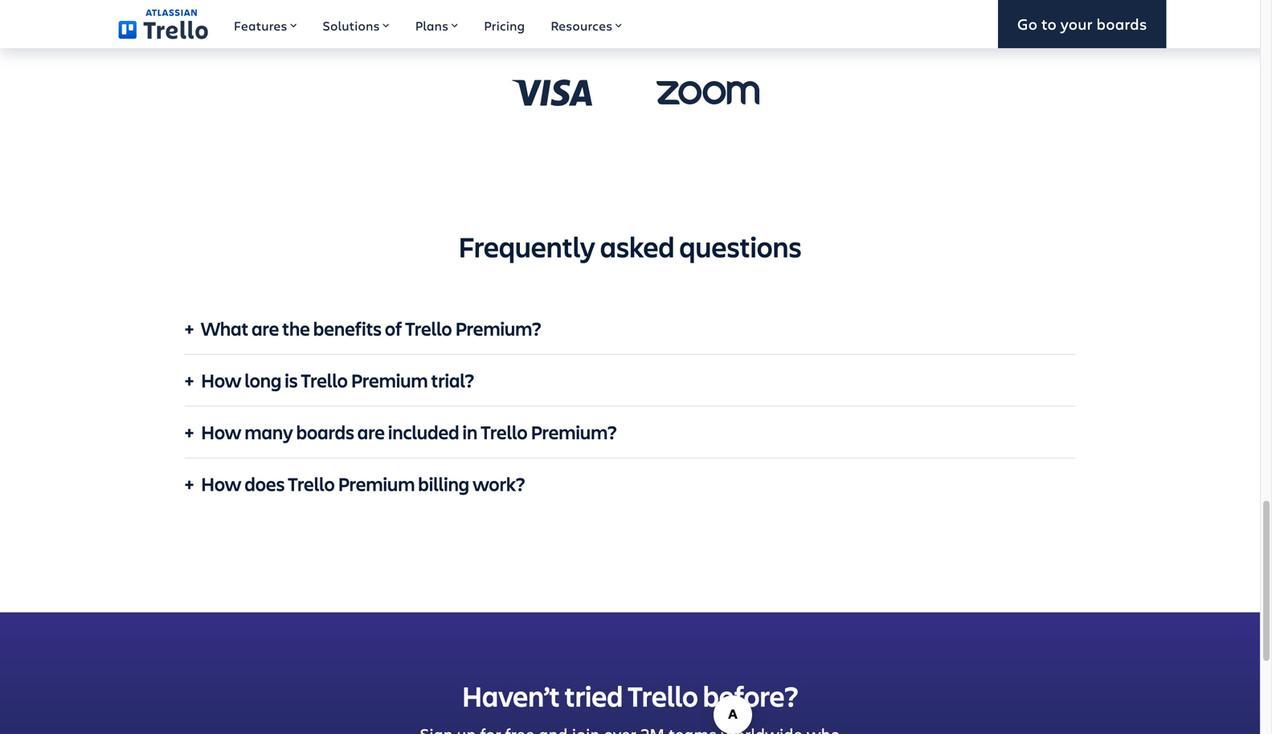Task type: vqa. For each thing, say whether or not it's contained in the screenshot.
your Boards
yes



Task type: describe. For each thing, give the bounding box(es) containing it.
asked
[[600, 228, 675, 266]]

go to your boards
[[1017, 13, 1147, 34]]

1 vertical spatial premium?
[[531, 420, 617, 445]]

john deere logo image
[[565, 0, 695, 22]]

haven't tried trello before?
[[462, 677, 798, 715]]

go
[[1017, 13, 1038, 34]]

haven't
[[462, 677, 560, 715]]

tried
[[565, 677, 623, 715]]

+ for + how does trello premium billing work?
[[185, 471, 194, 497]]

to
[[1042, 13, 1057, 34]]

what
[[201, 316, 249, 341]]

questions
[[679, 228, 802, 266]]

1 vertical spatial premium
[[338, 471, 415, 497]]

the
[[282, 316, 310, 341]]

frequently asked questions
[[459, 228, 802, 266]]

many
[[245, 420, 293, 445]]

resources
[[551, 17, 613, 34]]

0 vertical spatial are
[[252, 316, 279, 341]]

frequently
[[459, 228, 595, 266]]

work?
[[473, 471, 525, 497]]

resources button
[[538, 0, 635, 48]]

benefits
[[313, 316, 382, 341]]

+ for + how long is trello premium trial?
[[185, 368, 194, 393]]

pricing
[[484, 17, 525, 34]]

is
[[285, 368, 298, 393]]

does
[[245, 471, 285, 497]]

solutions button
[[310, 0, 402, 48]]

plans button
[[402, 0, 471, 48]]

+ how does trello premium billing work?
[[185, 471, 525, 497]]

how for how does trello premium billing work?
[[201, 471, 241, 497]]

+ how many boards are included in trello premium?
[[185, 420, 617, 445]]

billing
[[418, 471, 469, 497]]

how for how many boards are included in trello premium?
[[201, 420, 241, 445]]

before?
[[703, 677, 798, 715]]



Task type: locate. For each thing, give the bounding box(es) containing it.
atlassian trello image
[[119, 9, 208, 39]]

premium down of in the left top of the page
[[351, 368, 428, 393]]

3 + from the top
[[185, 420, 194, 445]]

+ for + what are the benefits of trello premium?
[[185, 316, 194, 341]]

1 horizontal spatial boards
[[1097, 13, 1147, 34]]

0 horizontal spatial boards
[[296, 420, 354, 445]]

how for how long is trello premium trial?
[[201, 368, 241, 393]]

1 how from the top
[[201, 368, 241, 393]]

in
[[463, 420, 478, 445]]

are left the at the left top
[[252, 316, 279, 341]]

included
[[388, 420, 459, 445]]

trello
[[405, 316, 452, 341], [301, 368, 348, 393], [481, 420, 528, 445], [288, 471, 335, 497], [628, 677, 698, 715]]

trello right in
[[481, 420, 528, 445]]

0 vertical spatial boards
[[1097, 13, 1147, 34]]

premium?
[[455, 316, 541, 341], [531, 420, 617, 445]]

how left does
[[201, 471, 241, 497]]

3 how from the top
[[201, 471, 241, 497]]

how
[[201, 368, 241, 393], [201, 420, 241, 445], [201, 471, 241, 497]]

+ what are the benefits of trello premium?
[[185, 316, 541, 341]]

long
[[245, 368, 282, 393]]

+ left many
[[185, 420, 194, 445]]

features
[[234, 17, 287, 34]]

2 + from the top
[[185, 368, 194, 393]]

your
[[1061, 13, 1093, 34]]

4 + from the top
[[185, 471, 194, 497]]

premium
[[351, 368, 428, 393], [338, 471, 415, 497]]

0 vertical spatial premium?
[[455, 316, 541, 341]]

plans
[[415, 17, 449, 34]]

+ for + how many boards are included in trello premium?
[[185, 420, 194, 445]]

trial?
[[431, 368, 474, 393]]

trello right tried
[[628, 677, 698, 715]]

0 vertical spatial how
[[201, 368, 241, 393]]

how left many
[[201, 420, 241, 445]]

0 vertical spatial premium
[[351, 368, 428, 393]]

+
[[185, 316, 194, 341], [185, 368, 194, 393], [185, 420, 194, 445], [185, 471, 194, 497]]

visa logo image
[[487, 60, 617, 125]]

of
[[385, 316, 402, 341]]

how left long
[[201, 368, 241, 393]]

1 vertical spatial boards
[[296, 420, 354, 445]]

2 how from the top
[[201, 420, 241, 445]]

boards right "your"
[[1097, 13, 1147, 34]]

1 vertical spatial are
[[358, 420, 385, 445]]

boards down + how long is trello premium trial? at the bottom of the page
[[296, 420, 354, 445]]

boards for many
[[296, 420, 354, 445]]

features button
[[221, 0, 310, 48]]

0 horizontal spatial are
[[252, 316, 279, 341]]

1 vertical spatial how
[[201, 420, 241, 445]]

solutions
[[323, 17, 380, 34]]

are
[[252, 316, 279, 341], [358, 420, 385, 445]]

+ how long is trello premium trial?
[[185, 368, 474, 393]]

trello right of in the left top of the page
[[405, 316, 452, 341]]

boards
[[1097, 13, 1147, 34], [296, 420, 354, 445]]

+ left what
[[185, 316, 194, 341]]

trello right 'is'
[[301, 368, 348, 393]]

1 + from the top
[[185, 316, 194, 341]]

are left "included"
[[358, 420, 385, 445]]

premium down + how many boards are included in trello premium?
[[338, 471, 415, 497]]

1 horizontal spatial are
[[358, 420, 385, 445]]

2 vertical spatial how
[[201, 471, 241, 497]]

trello right does
[[288, 471, 335, 497]]

+ left does
[[185, 471, 194, 497]]

boards for your
[[1097, 13, 1147, 34]]

zoom logo image
[[643, 60, 773, 125]]

pricing link
[[471, 0, 538, 48]]

go to your boards link
[[998, 0, 1167, 48]]

+ left long
[[185, 368, 194, 393]]



